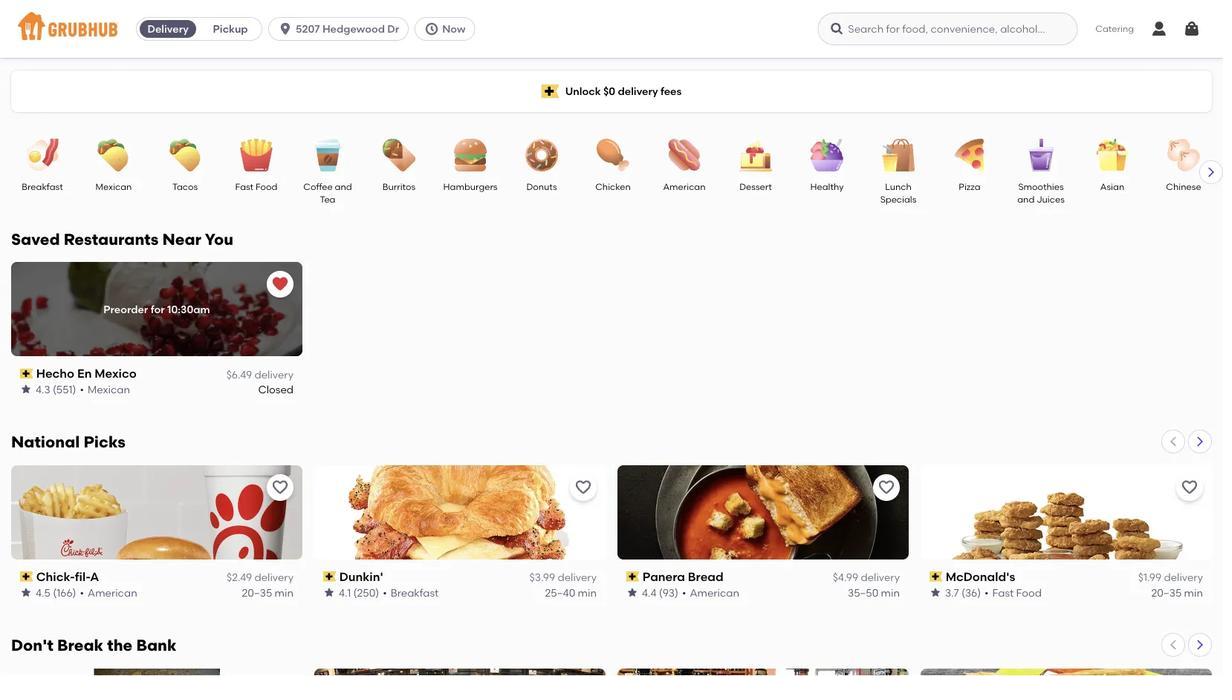 Task type: locate. For each thing, give the bounding box(es) containing it.
0 horizontal spatial subscription pass image
[[20, 572, 33, 583]]

3 min from the left
[[881, 587, 900, 600]]

min right 25–40
[[578, 587, 597, 600]]

star icon image left 3.7 in the bottom right of the page
[[930, 587, 941, 599]]

• right (250)
[[383, 587, 387, 600]]

subscription pass image for panera bread
[[626, 572, 640, 583]]

delivery for panera bread
[[861, 572, 900, 585]]

mexican down mexico
[[88, 383, 130, 396]]

panera bread logo image
[[618, 466, 909, 560]]

juices
[[1037, 194, 1065, 205]]

20–35 min down $2.49 delivery
[[242, 587, 294, 600]]

2 20–35 from the left
[[1151, 587, 1182, 600]]

save this restaurant button for chick-fil-a
[[267, 475, 294, 501]]

3 save this restaurant button from the left
[[873, 475, 900, 501]]

• down "en"
[[80, 383, 84, 396]]

svg image
[[1150, 20, 1168, 38], [1183, 20, 1201, 38], [424, 22, 439, 36]]

$6.49
[[226, 368, 252, 381]]

2 save this restaurant button from the left
[[570, 475, 597, 501]]

• american down a
[[80, 587, 137, 600]]

0 horizontal spatial and
[[335, 181, 352, 192]]

•
[[80, 383, 84, 396], [80, 587, 84, 600], [383, 587, 387, 600], [682, 587, 686, 600], [985, 587, 989, 600]]

1 save this restaurant button from the left
[[267, 475, 294, 501]]

1 horizontal spatial save this restaurant image
[[1181, 479, 1199, 497]]

2 20–35 min from the left
[[1151, 587, 1203, 600]]

caret right icon image for national picks
[[1194, 436, 1206, 448]]

4.5
[[36, 587, 50, 600]]

star icon image
[[20, 384, 32, 396], [20, 587, 32, 599], [323, 587, 335, 599], [626, 587, 638, 599], [930, 587, 941, 599]]

20–35 min down $1.99 delivery
[[1151, 587, 1203, 600]]

1 20–35 from the left
[[242, 587, 272, 600]]

donuts image
[[516, 139, 568, 172]]

healthy
[[810, 181, 844, 192]]

save this restaurant image
[[271, 479, 289, 497], [574, 479, 592, 497]]

• right (93)
[[682, 587, 686, 600]]

0 vertical spatial mexican
[[96, 181, 132, 192]]

2 caret left icon image from the top
[[1167, 640, 1179, 652]]

1 horizontal spatial 20–35 min
[[1151, 587, 1203, 600]]

picks
[[84, 433, 126, 452]]

delivery for hecho en mexico
[[254, 368, 294, 381]]

20–35 down $2.49 delivery
[[242, 587, 272, 600]]

delivery right $0
[[618, 85, 658, 98]]

• american down bread on the right
[[682, 587, 739, 600]]

save this restaurant image for mcdonald's
[[1181, 479, 1199, 497]]

delivery
[[147, 23, 189, 35]]

1 horizontal spatial fast
[[992, 587, 1014, 600]]

american for chick-fil-a
[[88, 587, 137, 600]]

panera bread
[[643, 570, 723, 585]]

and inside smoothies and juices
[[1017, 194, 1035, 205]]

35–50 min
[[848, 587, 900, 600]]

saved restaurant button
[[267, 271, 294, 298]]

• down fil-
[[80, 587, 84, 600]]

caret left icon image for national picks
[[1167, 436, 1179, 448]]

american down bread on the right
[[690, 587, 739, 600]]

american
[[663, 181, 706, 192], [88, 587, 137, 600], [690, 587, 739, 600]]

• american
[[80, 587, 137, 600], [682, 587, 739, 600]]

2 save this restaurant image from the left
[[1181, 479, 1199, 497]]

fast down mcdonald's
[[992, 587, 1014, 600]]

1 subscription pass image from the left
[[20, 572, 33, 583]]

smoothies and juices image
[[1015, 139, 1067, 172]]

2 subscription pass image from the left
[[626, 572, 640, 583]]

(93)
[[659, 587, 678, 600]]

2 horizontal spatial subscription pass image
[[930, 572, 943, 583]]

2 • american from the left
[[682, 587, 739, 600]]

delivery right $1.99
[[1164, 572, 1203, 585]]

caret left icon image for don't break the bank
[[1167, 640, 1179, 652]]

delivery up 35–50 min on the right bottom of page
[[861, 572, 900, 585]]

1 save this restaurant image from the left
[[271, 479, 289, 497]]

• for chick-fil-a
[[80, 587, 84, 600]]

subscription pass image for mcdonald's
[[930, 572, 943, 583]]

1 • american from the left
[[80, 587, 137, 600]]

2 svg image from the left
[[830, 22, 844, 36]]

now
[[442, 23, 466, 35]]

• american for panera bread
[[682, 587, 739, 600]]

don't break the bank
[[11, 637, 176, 656]]

star icon image left "4.4" in the right bottom of the page
[[626, 587, 638, 599]]

preorder
[[104, 303, 148, 316]]

svg image
[[278, 22, 293, 36], [830, 22, 844, 36]]

2 vertical spatial caret right icon image
[[1194, 640, 1206, 652]]

american for panera bread
[[690, 587, 739, 600]]

1 vertical spatial caret left icon image
[[1167, 640, 1179, 652]]

food
[[256, 181, 277, 192], [1016, 587, 1042, 600]]

mexico
[[95, 367, 137, 381]]

breakfast right (250)
[[391, 587, 439, 600]]

subscription pass image
[[20, 572, 33, 583], [626, 572, 640, 583]]

25–40 min
[[545, 587, 597, 600]]

svg image inside now button
[[424, 22, 439, 36]]

5207 hedgewood dr
[[296, 23, 399, 35]]

fast
[[235, 181, 254, 192], [992, 587, 1014, 600]]

and inside coffee and tea
[[335, 181, 352, 192]]

1 min from the left
[[275, 587, 294, 600]]

and for smoothies and juices
[[1017, 194, 1035, 205]]

breakfast down breakfast "image"
[[22, 181, 63, 192]]

star icon image for panera bread
[[626, 587, 638, 599]]

20–35
[[242, 587, 272, 600], [1151, 587, 1182, 600]]

1 horizontal spatial subscription pass image
[[626, 572, 640, 583]]

4 min from the left
[[1184, 587, 1203, 600]]

asian
[[1100, 181, 1124, 192]]

american image
[[658, 139, 710, 172]]

chicken image
[[587, 139, 639, 172]]

american down a
[[88, 587, 137, 600]]

subscription pass image left the 'dunkin''
[[323, 572, 336, 583]]

4.3 (551)
[[36, 383, 76, 396]]

0 horizontal spatial save this restaurant image
[[878, 479, 895, 497]]

Search for food, convenience, alcohol... search field
[[818, 13, 1078, 45]]

rivercity market logo image
[[618, 669, 909, 677]]

0 vertical spatial and
[[335, 181, 352, 192]]

1 caret left icon image from the top
[[1167, 436, 1179, 448]]

delivery right the $2.49
[[254, 572, 294, 585]]

0 horizontal spatial subscription pass image
[[20, 369, 33, 379]]

2 save this restaurant image from the left
[[574, 479, 592, 497]]

save this restaurant button
[[267, 475, 294, 501], [570, 475, 597, 501], [873, 475, 900, 501], [1176, 475, 1203, 501]]

breakfast
[[22, 181, 63, 192], [391, 587, 439, 600]]

5207 hedgewood dr button
[[268, 17, 415, 41]]

0 horizontal spatial 20–35 min
[[242, 587, 294, 600]]

20–35 for mcdonald's
[[1151, 587, 1182, 600]]

$4.99 delivery
[[833, 572, 900, 585]]

4 save this restaurant button from the left
[[1176, 475, 1203, 501]]

don't
[[11, 637, 53, 656]]

burritos
[[383, 181, 416, 192]]

0 vertical spatial caret left icon image
[[1167, 436, 1179, 448]]

caret right icon image for don't break the bank
[[1194, 640, 1206, 652]]

dessert
[[740, 181, 772, 192]]

0 horizontal spatial food
[[256, 181, 277, 192]]

fil-
[[75, 570, 90, 585]]

healthy image
[[801, 139, 853, 172]]

subscription pass image left the chick-
[[20, 572, 33, 583]]

0 vertical spatial food
[[256, 181, 277, 192]]

1 vertical spatial caret right icon image
[[1194, 436, 1206, 448]]

and
[[335, 181, 352, 192], [1017, 194, 1035, 205]]

and up tea
[[335, 181, 352, 192]]

25–40
[[545, 587, 575, 600]]

mexican
[[96, 181, 132, 192], [88, 383, 130, 396]]

1 save this restaurant image from the left
[[878, 479, 895, 497]]

1 vertical spatial and
[[1017, 194, 1035, 205]]

closed
[[258, 383, 294, 396]]

$4.99
[[833, 572, 858, 585]]

subscription pass image left mcdonald's
[[930, 572, 943, 583]]

0 horizontal spatial svg image
[[278, 22, 293, 36]]

subscription pass image for dunkin'
[[323, 572, 336, 583]]

save this restaurant image
[[878, 479, 895, 497], [1181, 479, 1199, 497]]

min
[[275, 587, 294, 600], [578, 587, 597, 600], [881, 587, 900, 600], [1184, 587, 1203, 600]]

and down smoothies
[[1017, 194, 1035, 205]]

• fast food
[[985, 587, 1042, 600]]

$3.99 delivery
[[530, 572, 597, 585]]

fast down fast food image
[[235, 181, 254, 192]]

a
[[90, 570, 99, 585]]

0 vertical spatial fast
[[235, 181, 254, 192]]

mexican down 'mexican' image
[[96, 181, 132, 192]]

food right '(36)'
[[1016, 587, 1042, 600]]

• for dunkin'
[[383, 587, 387, 600]]

save this restaurant button for dunkin'
[[570, 475, 597, 501]]

caret right icon image
[[1205, 166, 1217, 178], [1194, 436, 1206, 448], [1194, 640, 1206, 652]]

1 horizontal spatial subscription pass image
[[323, 572, 336, 583]]

min down $2.49 delivery
[[275, 587, 294, 600]]

(166)
[[53, 587, 76, 600]]

$1.99 delivery
[[1138, 572, 1203, 585]]

1 vertical spatial food
[[1016, 587, 1042, 600]]

min down $1.99 delivery
[[1184, 587, 1203, 600]]

subscription pass image left hecho
[[20, 369, 33, 379]]

tacos image
[[159, 139, 211, 172]]

1 horizontal spatial save this restaurant image
[[574, 479, 592, 497]]

lunch
[[885, 181, 912, 192]]

1 horizontal spatial and
[[1017, 194, 1035, 205]]

0 horizontal spatial breakfast
[[22, 181, 63, 192]]

4.4 (93)
[[642, 587, 678, 600]]

0 horizontal spatial svg image
[[424, 22, 439, 36]]

1 horizontal spatial 20–35
[[1151, 587, 1182, 600]]

star icon image for mcdonald's
[[930, 587, 941, 599]]

star icon image left "4.3"
[[20, 384, 32, 396]]

1 vertical spatial fast
[[992, 587, 1014, 600]]

1 svg image from the left
[[278, 22, 293, 36]]

caret left icon image
[[1167, 436, 1179, 448], [1167, 640, 1179, 652]]

• right '(36)'
[[985, 587, 989, 600]]

4.1
[[339, 587, 351, 600]]

delivery for dunkin'
[[558, 572, 597, 585]]

5207
[[296, 23, 320, 35]]

lunch specials
[[880, 181, 917, 205]]

delivery up 25–40 min at the left bottom of the page
[[558, 572, 597, 585]]

20–35 down $1.99 delivery
[[1151, 587, 1182, 600]]

(250)
[[353, 587, 379, 600]]

subscription pass image
[[20, 369, 33, 379], [323, 572, 336, 583], [930, 572, 943, 583]]

hecho
[[36, 367, 74, 381]]

1 horizontal spatial food
[[1016, 587, 1042, 600]]

food down fast food image
[[256, 181, 277, 192]]

star icon image left 4.5
[[20, 587, 32, 599]]

break
[[57, 637, 103, 656]]

fast food image
[[230, 139, 282, 172]]

2 min from the left
[[578, 587, 597, 600]]

$2.49
[[227, 572, 252, 585]]

delivery up closed
[[254, 368, 294, 381]]

0 horizontal spatial save this restaurant image
[[271, 479, 289, 497]]

1 horizontal spatial breakfast
[[391, 587, 439, 600]]

• american for chick-fil-a
[[80, 587, 137, 600]]

1 horizontal spatial • american
[[682, 587, 739, 600]]

0 horizontal spatial • american
[[80, 587, 137, 600]]

min right 35–50
[[881, 587, 900, 600]]

min for mcdonald's
[[1184, 587, 1203, 600]]

0 horizontal spatial fast
[[235, 181, 254, 192]]

4.5 (166)
[[36, 587, 76, 600]]

1 20–35 min from the left
[[242, 587, 294, 600]]

1 horizontal spatial svg image
[[830, 22, 844, 36]]

star icon image left 4.1
[[323, 587, 335, 599]]

subscription pass image for chick-fil-a
[[20, 572, 33, 583]]

1 vertical spatial breakfast
[[391, 587, 439, 600]]

0 horizontal spatial 20–35
[[242, 587, 272, 600]]

coffee and tea
[[303, 181, 352, 205]]

$3.99
[[530, 572, 555, 585]]

subscription pass image left 'panera' at the bottom right
[[626, 572, 640, 583]]

• for mcdonald's
[[985, 587, 989, 600]]

main navigation navigation
[[0, 0, 1223, 58]]

now button
[[415, 17, 481, 41]]



Task type: vqa. For each thing, say whether or not it's contained in the screenshot.


Task type: describe. For each thing, give the bounding box(es) containing it.
the
[[107, 637, 132, 656]]

35–50
[[848, 587, 879, 600]]

chick-
[[36, 570, 75, 585]]

0 vertical spatial caret right icon image
[[1205, 166, 1217, 178]]

coffee and tea image
[[302, 139, 354, 172]]

1 horizontal spatial svg image
[[1150, 20, 1168, 38]]

smoothies and juices
[[1017, 181, 1065, 205]]

unlock
[[565, 85, 601, 98]]

smoothies
[[1018, 181, 1064, 192]]

dr
[[387, 23, 399, 35]]

save this restaurant button for mcdonald's
[[1176, 475, 1203, 501]]

and for coffee and tea
[[335, 181, 352, 192]]

tacos
[[172, 181, 198, 192]]

min for panera bread
[[881, 587, 900, 600]]

$0
[[603, 85, 615, 98]]

unlock $0 delivery fees
[[565, 85, 682, 98]]

4.3
[[36, 383, 50, 396]]

0 vertical spatial breakfast
[[22, 181, 63, 192]]

3.7 (36)
[[945, 587, 981, 600]]

catering button
[[1085, 12, 1144, 46]]

mcdonald's
[[946, 570, 1015, 585]]

• for panera bread
[[682, 587, 686, 600]]

near
[[162, 230, 201, 249]]

asian image
[[1086, 139, 1138, 172]]

pizza
[[959, 181, 981, 192]]

hecho en mexico
[[36, 367, 137, 381]]

20–35 min for mcdonald's
[[1151, 587, 1203, 600]]

tea
[[320, 194, 336, 205]]

panera
[[643, 570, 685, 585]]

$1.99
[[1138, 572, 1162, 585]]

saved restaurant image
[[271, 276, 289, 294]]

catering
[[1096, 23, 1134, 34]]

star icon image for dunkin'
[[323, 587, 335, 599]]

breakfast image
[[16, 139, 68, 172]]

2 horizontal spatial svg image
[[1183, 20, 1201, 38]]

20–35 for chick-fil-a
[[242, 587, 272, 600]]

chick-fil-a
[[36, 570, 99, 585]]

20–35 min for chick-fil-a
[[242, 587, 294, 600]]

4.4
[[642, 587, 657, 600]]

national
[[11, 433, 80, 452]]

1 vertical spatial mexican
[[88, 383, 130, 396]]

en
[[77, 367, 92, 381]]

mexican image
[[88, 139, 140, 172]]

chinese image
[[1158, 139, 1210, 172]]

mcdonald's logo image
[[921, 466, 1212, 560]]

burritos image
[[373, 139, 425, 172]]

svg image inside 5207 hedgewood dr button
[[278, 22, 293, 36]]

e-z food stop logo image
[[314, 669, 606, 677]]

• breakfast
[[383, 587, 439, 600]]

• mexican
[[80, 383, 130, 396]]

delivery button
[[137, 17, 199, 41]]

restaurants
[[64, 230, 159, 249]]

chinese
[[1166, 181, 1201, 192]]

grubhub plus flag logo image
[[541, 84, 559, 98]]

subscription pass image for hecho en mexico
[[20, 369, 33, 379]]

chick-fil-a logo image
[[11, 466, 302, 560]]

saved
[[11, 230, 60, 249]]

delicious tamales logo image
[[921, 669, 1212, 677]]

you
[[205, 230, 233, 249]]

saved restaurants near you
[[11, 230, 233, 249]]

(551)
[[53, 383, 76, 396]]

(36)
[[962, 587, 981, 600]]

for
[[151, 303, 165, 316]]

dunkin'
[[339, 570, 383, 585]]

coffee
[[303, 181, 333, 192]]

star icon image for chick-fil-a
[[20, 587, 32, 599]]

bank
[[136, 637, 176, 656]]

• for hecho en mexico
[[80, 383, 84, 396]]

min for chick-fil-a
[[275, 587, 294, 600]]

pickup
[[213, 23, 248, 35]]

donuts
[[526, 181, 557, 192]]

min for dunkin'
[[578, 587, 597, 600]]

save this restaurant image for dunkin'
[[574, 479, 592, 497]]

delivery for mcdonald's
[[1164, 572, 1203, 585]]

lunch specials image
[[872, 139, 924, 172]]

save this restaurant image for chick-fil-a
[[271, 479, 289, 497]]

bread
[[688, 570, 723, 585]]

pickup button
[[199, 17, 262, 41]]

10:30am
[[167, 303, 210, 316]]

star icon image for hecho en mexico
[[20, 384, 32, 396]]

hedgewood
[[322, 23, 385, 35]]

dessert image
[[730, 139, 782, 172]]

pizza image
[[944, 139, 996, 172]]

fees
[[661, 85, 682, 98]]

national picks
[[11, 433, 126, 452]]

$6.49 delivery
[[226, 368, 294, 381]]

4.1 (250)
[[339, 587, 379, 600]]

delivery for chick-fil-a
[[254, 572, 294, 585]]

3.7
[[945, 587, 959, 600]]

hamburgers image
[[444, 139, 496, 172]]

hamburgers
[[443, 181, 498, 192]]

american down american image
[[663, 181, 706, 192]]

$2.49 delivery
[[227, 572, 294, 585]]

fast food
[[235, 181, 277, 192]]

preorder for 10:30am
[[104, 303, 210, 316]]

specials
[[880, 194, 917, 205]]

save this restaurant image for panera bread
[[878, 479, 895, 497]]

save this restaurant button for panera bread
[[873, 475, 900, 501]]

jasmine's restaurant logo image
[[94, 669, 220, 677]]

dunkin' logo image
[[314, 466, 606, 560]]

chicken
[[595, 181, 631, 192]]



